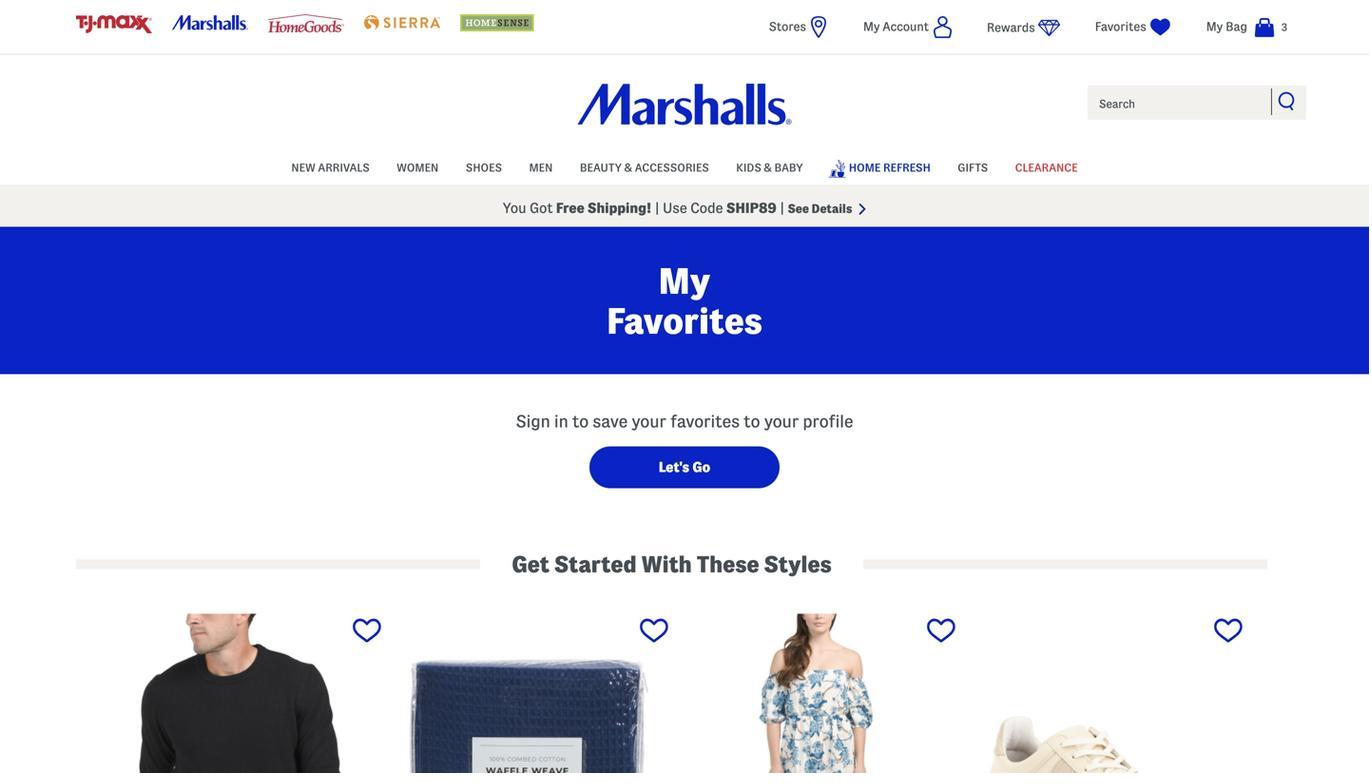 Task type: describe. For each thing, give the bounding box(es) containing it.
stores link
[[769, 15, 830, 39]]

details
[[812, 202, 853, 215]]

refresh
[[884, 162, 931, 174]]

kids & baby link
[[737, 152, 804, 181]]

beauty & accessories link
[[580, 152, 709, 181]]

main content containing my favorites
[[0, 227, 1370, 773]]

styles
[[764, 552, 832, 577]]

go
[[693, 459, 711, 475]]

& for beauty
[[625, 162, 633, 174]]

new
[[291, 162, 316, 174]]

see details link
[[788, 202, 867, 215]]

save
[[593, 412, 628, 431]]

gifts link
[[958, 152, 989, 181]]

account
[[883, 20, 929, 33]]

shoes
[[466, 162, 502, 174]]

menu bar containing new arrivals
[[76, 150, 1294, 185]]

free
[[556, 200, 585, 216]]

marquee containing you got
[[0, 189, 1370, 227]]

none submit inside site search search box
[[1278, 91, 1298, 110]]

cotton waffle weave blanket image
[[387, 614, 671, 773]]

home
[[849, 162, 881, 174]]

see
[[788, 202, 809, 215]]

beauty
[[580, 162, 622, 174]]

code
[[691, 200, 723, 216]]

men link
[[529, 152, 553, 181]]

kids & baby
[[737, 162, 804, 174]]

get started with these styles list
[[0, 612, 1268, 773]]

homegoods.com image
[[268, 14, 344, 32]]

get
[[512, 552, 550, 577]]

site search search field
[[1086, 84, 1309, 122]]

ship89
[[727, 200, 777, 216]]

banner containing you got
[[0, 0, 1370, 227]]

my bag link
[[1207, 15, 1277, 39]]

favorites link
[[1096, 15, 1174, 39]]

my for my bag
[[1207, 20, 1224, 33]]

rewards
[[987, 21, 1036, 34]]

baby
[[775, 162, 804, 174]]

1 vertical spatial favorites
[[607, 302, 763, 341]]

men
[[529, 162, 553, 174]]

1 to from the left
[[573, 412, 589, 431]]

my bag
[[1207, 20, 1248, 33]]

wool blend crew neck sweater image
[[100, 614, 383, 773]]

kids
[[737, 162, 762, 174]]

new arrivals link
[[291, 152, 370, 181]]

home refresh link
[[829, 150, 931, 184]]

made in portugal suede jogger sneakers image
[[962, 614, 1245, 773]]

bag
[[1226, 20, 1248, 33]]

you got free shipping! | use code ship89 | see details
[[503, 200, 855, 216]]

let's
[[659, 459, 690, 475]]

clearance
[[1016, 162, 1078, 174]]

my account link
[[864, 15, 953, 39]]

started
[[555, 552, 637, 577]]

homesense.com image
[[460, 14, 536, 31]]

accessories
[[635, 162, 709, 174]]

stores
[[769, 20, 807, 33]]

favorites
[[671, 412, 740, 431]]



Task type: vqa. For each thing, say whether or not it's contained in the screenshot.
Of
no



Task type: locate. For each thing, give the bounding box(es) containing it.
0 horizontal spatial favorites
[[607, 302, 763, 341]]

banner
[[0, 0, 1370, 227]]

your left profile on the right of page
[[764, 412, 799, 431]]

you
[[503, 200, 527, 216]]

my favorites
[[607, 262, 763, 341]]

my for my favorites
[[659, 262, 711, 301]]

2 horizontal spatial my
[[1207, 20, 1224, 33]]

2 to from the left
[[744, 412, 761, 431]]

main content
[[0, 227, 1370, 773]]

with
[[642, 552, 692, 577]]

women
[[397, 162, 439, 174]]

|
[[780, 200, 785, 216]]

these
[[697, 552, 759, 577]]

my down the you got free shipping! | use code ship89 | see details
[[659, 262, 711, 301]]

gifts
[[958, 162, 989, 174]]

1 horizontal spatial &
[[764, 162, 772, 174]]

0 horizontal spatial my
[[659, 262, 711, 301]]

home refresh
[[849, 162, 931, 174]]

your
[[632, 412, 667, 431], [764, 412, 799, 431]]

2 & from the left
[[764, 162, 772, 174]]

new arrivals
[[291, 162, 370, 174]]

None submit
[[1278, 91, 1298, 110]]

tjmaxx.com image
[[76, 15, 152, 33]]

3
[[1282, 21, 1288, 33]]

women link
[[397, 152, 439, 181]]

rewards link
[[987, 16, 1061, 40]]

get started with these styles
[[512, 552, 832, 577]]

sierra.com image
[[364, 15, 440, 30]]

marquee
[[0, 189, 1370, 227]]

1 your from the left
[[632, 412, 667, 431]]

to right in
[[573, 412, 589, 431]]

1 horizontal spatial favorites
[[1096, 20, 1147, 33]]

sign in to save your favorites to your profile
[[516, 412, 854, 431]]

| use
[[655, 200, 688, 216]]

0 horizontal spatial &
[[625, 162, 633, 174]]

clearance link
[[1016, 152, 1078, 181]]

marshalls.com image
[[172, 15, 248, 30]]

beauty & accessories
[[580, 162, 709, 174]]

& right kids
[[764, 162, 772, 174]]

0 vertical spatial favorites
[[1096, 20, 1147, 33]]

2 your from the left
[[764, 412, 799, 431]]

shoes link
[[466, 152, 502, 181]]

0 horizontal spatial to
[[573, 412, 589, 431]]

made in italy linen blend floral maxi dress image
[[674, 614, 958, 773]]

1 horizontal spatial my
[[864, 20, 880, 33]]

sign
[[516, 412, 551, 431]]

let's go button
[[590, 447, 780, 488]]

profile
[[803, 412, 854, 431]]

got
[[530, 200, 553, 216]]

marshalls home image
[[578, 84, 792, 125]]

& for kids
[[764, 162, 772, 174]]

0 horizontal spatial your
[[632, 412, 667, 431]]

my
[[864, 20, 880, 33], [1207, 20, 1224, 33], [659, 262, 711, 301]]

Search text field
[[1086, 84, 1309, 122]]

to right favorites
[[744, 412, 761, 431]]

1 horizontal spatial your
[[764, 412, 799, 431]]

your right save
[[632, 412, 667, 431]]

my left bag
[[1207, 20, 1224, 33]]

1 & from the left
[[625, 162, 633, 174]]

shipping!
[[588, 200, 652, 216]]

let's go
[[659, 459, 711, 475]]

my left account
[[864, 20, 880, 33]]

my inside my favorites
[[659, 262, 711, 301]]

& right beauty
[[625, 162, 633, 174]]

&
[[625, 162, 633, 174], [764, 162, 772, 174]]

my for my account
[[864, 20, 880, 33]]

1 horizontal spatial to
[[744, 412, 761, 431]]

in
[[554, 412, 569, 431]]

menu bar
[[76, 150, 1294, 185]]

favorites
[[1096, 20, 1147, 33], [607, 302, 763, 341]]

arrivals
[[318, 162, 370, 174]]

my account
[[864, 20, 929, 33]]

to
[[573, 412, 589, 431], [744, 412, 761, 431]]



